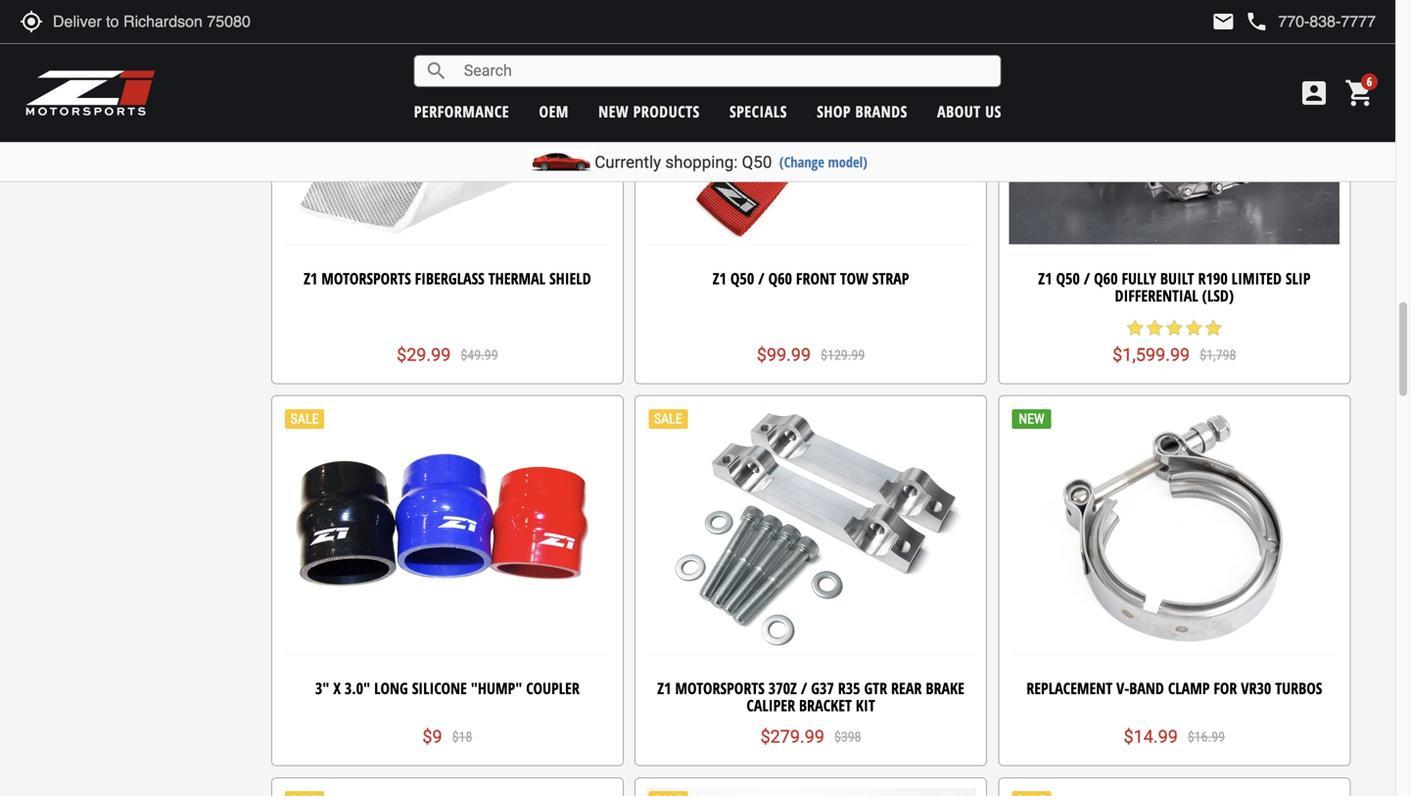 Task type: locate. For each thing, give the bounding box(es) containing it.
$29.99
[[397, 345, 451, 365]]

v-
[[1116, 678, 1129, 699]]

limited
[[1232, 268, 1282, 289]]

performance
[[414, 101, 509, 122]]

1 horizontal spatial motorsports
[[675, 678, 765, 699]]

$18
[[452, 729, 472, 745]]

$29.99 $49.99
[[397, 345, 498, 365]]

0 horizontal spatial q60
[[768, 268, 792, 289]]

clamp
[[1168, 678, 1210, 699]]

caliper
[[747, 695, 795, 716]]

turbos
[[1275, 678, 1322, 699]]

q60 for fully
[[1094, 268, 1118, 289]]

r190
[[1198, 268, 1228, 289]]

g37
[[811, 678, 834, 699]]

2 horizontal spatial /
[[1084, 268, 1090, 289]]

1 vertical spatial motorsports
[[675, 678, 765, 699]]

$16.99
[[1188, 729, 1225, 745]]

$279.99 $398
[[760, 727, 861, 747]]

z1 inside z1 motorsports 370z / g37 r35 gtr rear brake caliper bracket kit
[[657, 678, 671, 699]]

z1 for z1 q50 / q60 fully built r190 limited slip differential (lsd)
[[1038, 268, 1052, 289]]

fully
[[1122, 268, 1156, 289]]

account_box link
[[1294, 77, 1335, 109]]

$1,599.99
[[1113, 345, 1190, 365]]

my_location
[[20, 10, 43, 33]]

mail phone
[[1212, 10, 1268, 33]]

silicone
[[412, 678, 467, 699]]

vr30
[[1241, 678, 1271, 699]]

1 horizontal spatial /
[[801, 678, 807, 699]]

motorsports left 370z
[[675, 678, 765, 699]]

$9
[[422, 727, 442, 747]]

motorsports left fiberglass
[[321, 268, 411, 289]]

strap
[[872, 268, 909, 289]]

/ left front
[[758, 268, 764, 289]]

q60
[[768, 268, 792, 289], [1094, 268, 1118, 289]]

z1 inside 'z1 q50 / q60 fully built r190 limited slip differential (lsd)'
[[1038, 268, 1052, 289]]

built
[[1160, 268, 1194, 289]]

q50 left front
[[730, 268, 754, 289]]

z1 motorsports fiberglass thermal shield
[[304, 268, 591, 289]]

brands
[[855, 101, 907, 122]]

search
[[425, 59, 448, 83]]

q60 for front
[[768, 268, 792, 289]]

0 horizontal spatial /
[[758, 268, 764, 289]]

/ inside z1 motorsports 370z / g37 r35 gtr rear brake caliper bracket kit
[[801, 678, 807, 699]]

$14.99 $16.99
[[1124, 727, 1225, 747]]

shop
[[817, 101, 851, 122]]

z1 for z1 motorsports fiberglass thermal shield
[[304, 268, 318, 289]]

star star star star star $1,599.99 $1,798
[[1113, 318, 1236, 365]]

band
[[1129, 678, 1164, 699]]

for
[[1214, 678, 1237, 699]]

q60 left front
[[768, 268, 792, 289]]

$99.99
[[757, 345, 811, 365]]

fiberglass
[[415, 268, 484, 289]]

q50 left fully
[[1056, 268, 1080, 289]]

phone link
[[1245, 10, 1376, 33]]

thermal
[[488, 268, 545, 289]]

bracket
[[799, 695, 852, 716]]

$99.99 $129.99
[[757, 345, 865, 365]]

q60 left fully
[[1094, 268, 1118, 289]]

motorsports inside z1 motorsports 370z / g37 r35 gtr rear brake caliper bracket kit
[[675, 678, 765, 699]]

2 q60 from the left
[[1094, 268, 1118, 289]]

model)
[[828, 152, 867, 171]]

motorsports
[[321, 268, 411, 289], [675, 678, 765, 699]]

star
[[1125, 318, 1145, 338], [1145, 318, 1165, 338], [1165, 318, 1184, 338], [1184, 318, 1204, 338], [1204, 318, 1223, 338]]

5 star from the left
[[1204, 318, 1223, 338]]

q50 for z1 q50 / q60 front tow strap
[[730, 268, 754, 289]]

shield
[[549, 268, 591, 289]]

2 star from the left
[[1145, 318, 1165, 338]]

1 horizontal spatial q60
[[1094, 268, 1118, 289]]

oem
[[539, 101, 569, 122]]

/ inside 'z1 q50 / q60 fully built r190 limited slip differential (lsd)'
[[1084, 268, 1090, 289]]

about us link
[[937, 101, 1001, 122]]

shop brands
[[817, 101, 907, 122]]

$279.99
[[760, 727, 824, 747]]

/
[[758, 268, 764, 289], [1084, 268, 1090, 289], [801, 678, 807, 699]]

q50 left (change
[[742, 152, 772, 172]]

mail link
[[1212, 10, 1235, 33]]

q50 inside 'z1 q50 / q60 fully built r190 limited slip differential (lsd)'
[[1056, 268, 1080, 289]]

about
[[937, 101, 981, 122]]

coupler
[[526, 678, 580, 699]]

specials
[[730, 101, 787, 122]]

new products link
[[598, 101, 700, 122]]

$1,798
[[1200, 347, 1236, 363]]

z1
[[304, 268, 318, 289], [713, 268, 727, 289], [1038, 268, 1052, 289], [657, 678, 671, 699]]

front
[[796, 268, 836, 289]]

(change
[[779, 152, 824, 171]]

$129.99
[[821, 347, 865, 363]]

q50
[[742, 152, 772, 172], [730, 268, 754, 289], [1056, 268, 1080, 289]]

products
[[633, 101, 700, 122]]

oem link
[[539, 101, 569, 122]]

q60 inside 'z1 q50 / q60 fully built r190 limited slip differential (lsd)'
[[1094, 268, 1118, 289]]

1 q60 from the left
[[768, 268, 792, 289]]

0 horizontal spatial motorsports
[[321, 268, 411, 289]]

currently shopping: q50 (change model)
[[595, 152, 867, 172]]

tow
[[840, 268, 868, 289]]

3" x 3.0" long silicone "hump" coupler
[[315, 678, 580, 699]]

new products
[[598, 101, 700, 122]]

z1 for z1 motorsports 370z / g37 r35 gtr rear brake caliper bracket kit
[[657, 678, 671, 699]]

0 vertical spatial motorsports
[[321, 268, 411, 289]]

/ left the g37
[[801, 678, 807, 699]]

q50 for z1 q50 / q60 fully built r190 limited slip differential (lsd)
[[1056, 268, 1080, 289]]

/ left fully
[[1084, 268, 1090, 289]]

370z
[[768, 678, 797, 699]]

shopping:
[[665, 152, 738, 172]]

currently
[[595, 152, 661, 172]]



Task type: describe. For each thing, give the bounding box(es) containing it.
(change model) link
[[779, 152, 867, 171]]

3"
[[315, 678, 329, 699]]

long
[[374, 678, 408, 699]]

z1 q50 / q60 fully built r190 limited slip differential (lsd)
[[1038, 268, 1311, 306]]

us
[[985, 101, 1001, 122]]

z1 for z1 q50 / q60 front tow strap
[[713, 268, 727, 289]]

mail
[[1212, 10, 1235, 33]]

shopping_cart
[[1344, 77, 1376, 109]]

1 star from the left
[[1125, 318, 1145, 338]]

shop brands link
[[817, 101, 907, 122]]

(lsd)
[[1202, 285, 1234, 306]]

new
[[598, 101, 629, 122]]

shopping_cart link
[[1340, 77, 1376, 109]]

specials link
[[730, 101, 787, 122]]

3.0"
[[345, 678, 370, 699]]

x
[[333, 678, 341, 699]]

replacement v-band clamp for vr30 turbos
[[1026, 678, 1322, 699]]

performance link
[[414, 101, 509, 122]]

$14.99
[[1124, 727, 1178, 747]]

motorsports for fiberglass
[[321, 268, 411, 289]]

account_box
[[1298, 77, 1330, 109]]

$49.99
[[461, 347, 498, 363]]

motorsports for 370z
[[675, 678, 765, 699]]

$398
[[834, 729, 861, 745]]

z1 motorsports 370z / g37 r35 gtr rear brake caliper bracket kit
[[657, 678, 964, 716]]

z1 q50 / q60 front tow strap
[[713, 268, 909, 289]]

3 star from the left
[[1165, 318, 1184, 338]]

differential
[[1115, 285, 1198, 306]]

rear
[[891, 678, 922, 699]]

r35
[[838, 678, 860, 699]]

4 star from the left
[[1184, 318, 1204, 338]]

/ for fully
[[1084, 268, 1090, 289]]

"hump"
[[471, 678, 522, 699]]

Search search field
[[448, 56, 1001, 86]]

/ for front
[[758, 268, 764, 289]]

gtr
[[864, 678, 887, 699]]

brake
[[926, 678, 964, 699]]

phone
[[1245, 10, 1268, 33]]

slip
[[1286, 268, 1311, 289]]

replacement
[[1026, 678, 1113, 699]]

z1 motorsports logo image
[[24, 69, 156, 118]]

$9 $18
[[422, 727, 472, 747]]

kit
[[856, 695, 875, 716]]

about us
[[937, 101, 1001, 122]]



Task type: vqa. For each thing, say whether or not it's contained in the screenshot.
$327.58
no



